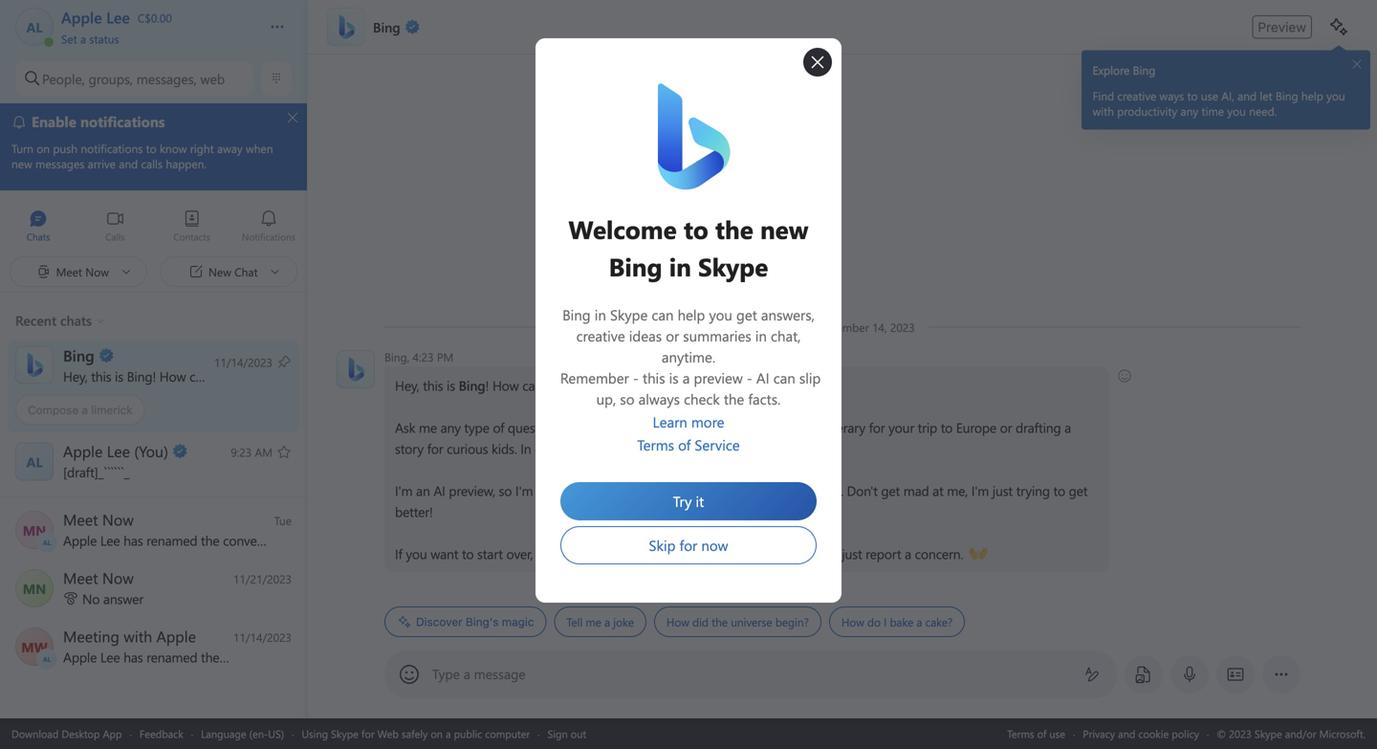 Task type: locate. For each thing, give the bounding box(es) containing it.
how up [draft]_``````_ button
[[160, 367, 186, 385]]

is
[[115, 367, 123, 385], [447, 376, 455, 394]]

2 vertical spatial for
[[362, 727, 375, 741]]

hey, this is bing ! how can i help you today? up limerick
[[63, 367, 314, 385]]

app
[[103, 727, 122, 741]]

is up limerick
[[115, 367, 123, 385]]

1 horizontal spatial bing
[[459, 376, 486, 394]]

0 horizontal spatial want
[[431, 545, 459, 563]]

type up curious
[[464, 419, 490, 436]]

2 horizontal spatial i'm
[[972, 482, 989, 499]]

0 horizontal spatial !
[[152, 367, 156, 385]]

tell me a joke button
[[554, 607, 647, 637]]

web
[[378, 727, 399, 741]]

curious
[[447, 440, 488, 457]]

of left use
[[1038, 727, 1047, 741]]

can
[[190, 367, 210, 385], [523, 376, 543, 394]]

groups, down status
[[89, 70, 133, 87]]

don't
[[847, 482, 878, 499]]

bing's
[[466, 615, 499, 629]]

of inside the ask me any type of question, like finding vegan restaurants in cambridge, itinerary for your trip to europe or drafting a story for curious kids. in groups, remember to mention me with @bing. i'm an ai preview, so i'm still learning. sometimes i might say something weird. don't get mad at me, i'm just trying to get better! if you want to start over, type
[[493, 419, 504, 436]]

1 horizontal spatial just
[[993, 482, 1013, 499]]

1 horizontal spatial hey,
[[395, 376, 420, 394]]

0 horizontal spatial just
[[842, 545, 862, 563]]

on
[[431, 727, 443, 741]]

0 horizontal spatial get
[[881, 482, 900, 499]]

us)
[[268, 727, 284, 741]]

help
[[220, 367, 245, 385], [553, 376, 578, 394]]

terms inside learn more terms of service
[[637, 435, 674, 454]]

pm
[[437, 349, 454, 364]]

1 vertical spatial just
[[842, 545, 862, 563]]

groups, down like
[[535, 440, 578, 457]]

terms of use
[[1008, 727, 1066, 741]]

type
[[464, 419, 490, 436], [537, 545, 562, 563]]

type right over,
[[537, 545, 562, 563]]

me right tell
[[586, 614, 602, 629]]

of inside learn more terms of service
[[678, 435, 691, 454]]

a right type
[[464, 665, 471, 683]]

terms
[[637, 435, 674, 454], [1008, 727, 1035, 741]]

restaurants
[[668, 419, 732, 436]]

1 horizontal spatial help
[[553, 376, 578, 394]]

set a status button
[[61, 27, 251, 46]]

bing,
[[385, 349, 410, 364]]

set
[[61, 31, 77, 46]]

of
[[493, 419, 504, 436], [678, 435, 691, 454], [1038, 727, 1047, 741]]

1 horizontal spatial of
[[678, 435, 691, 454]]

language (en-us)
[[201, 727, 284, 741]]

hey, down "bing,"
[[395, 376, 420, 394]]

dialog
[[536, 38, 842, 603], [1080, 46, 1374, 129]]

hey,
[[63, 367, 88, 385], [395, 376, 420, 394]]

sign out link
[[548, 727, 587, 741]]

1 horizontal spatial for
[[427, 440, 443, 457]]

1 vertical spatial for
[[427, 440, 443, 457]]

preview
[[1258, 19, 1307, 35]]

or
[[1000, 419, 1012, 436]]

0 horizontal spatial bing
[[127, 367, 152, 385]]

tab list
[[0, 201, 307, 254]]

bing up any
[[459, 376, 486, 394]]

dialog containing learn more terms of service
[[536, 38, 842, 603]]

me
[[419, 419, 437, 436], [711, 440, 729, 457], [762, 545, 780, 563], [586, 614, 602, 629]]

compose
[[28, 403, 79, 417]]

2 want from the left
[[688, 545, 716, 563]]

@bing.
[[761, 440, 801, 457]]

just left trying
[[993, 482, 1013, 499]]

want
[[431, 545, 459, 563], [688, 545, 716, 563]]

1 horizontal spatial groups,
[[535, 440, 578, 457]]

this down 4:23
[[423, 376, 443, 394]]

1 i'm from the left
[[395, 482, 413, 499]]

1 vertical spatial type
[[537, 545, 562, 563]]

using skype for web safely on a public computer
[[302, 727, 530, 741]]

with
[[733, 440, 757, 457]]

might
[[686, 482, 720, 499]]

just inside the ask me any type of question, like finding vegan restaurants in cambridge, itinerary for your trip to europe or drafting a story for curious kids. in groups, remember to mention me with @bing. i'm an ai preview, so i'm still learning. sometimes i might say something weird. don't get mad at me, i'm just trying to get better! if you want to start over, type
[[993, 482, 1013, 499]]

i'm
[[395, 482, 413, 499], [516, 482, 533, 499], [972, 482, 989, 499]]

this up limerick
[[91, 367, 111, 385]]

hey, this is bing ! how can i help you today? up question,
[[395, 376, 647, 394]]

0 horizontal spatial can
[[190, 367, 210, 385]]

trip
[[918, 419, 938, 436]]

! up [draft]_``````_ button
[[152, 367, 156, 385]]

(en-
[[249, 727, 268, 741]]

bing, 4:23 pm
[[385, 349, 454, 364]]

want left start
[[431, 545, 459, 563]]

better!
[[395, 503, 433, 520]]

a
[[80, 31, 86, 46], [82, 403, 88, 417], [1065, 419, 1072, 436], [905, 545, 912, 563], [605, 614, 610, 629], [917, 614, 923, 629], [464, 665, 471, 683], [446, 727, 451, 741]]

how do i bake a cake?
[[842, 614, 953, 629]]

hey, up the 'compose a limerick'
[[63, 367, 88, 385]]

hey, this is bing ! how can i help you today?
[[63, 367, 314, 385], [395, 376, 647, 394]]

a inside button
[[80, 31, 86, 46]]

0 horizontal spatial groups,
[[89, 70, 133, 87]]

using
[[302, 727, 328, 741]]

1 get from the left
[[881, 482, 900, 499]]

today?
[[273, 367, 311, 385], [606, 376, 644, 394]]

1 horizontal spatial i'm
[[516, 482, 533, 499]]

me left with
[[711, 440, 729, 457]]

1 horizontal spatial want
[[688, 545, 716, 563]]

for left your
[[869, 419, 885, 436]]

download desktop app link
[[11, 727, 122, 741]]

and
[[1118, 727, 1136, 741]]

learn
[[653, 412, 688, 431]]

0 horizontal spatial of
[[493, 419, 504, 436]]

0 horizontal spatial i'm
[[395, 482, 413, 499]]

0 vertical spatial type
[[464, 419, 490, 436]]

just left report
[[842, 545, 862, 563]]

of down learn more link
[[678, 435, 691, 454]]

a right set
[[80, 31, 86, 46]]

type a message
[[432, 665, 526, 683]]

get left mad
[[881, 482, 900, 499]]

how
[[160, 367, 186, 385], [493, 376, 519, 394], [667, 614, 690, 629], [842, 614, 865, 629]]

bing up limerick
[[127, 367, 152, 385]]

sometimes
[[612, 482, 676, 499]]

me right give
[[762, 545, 780, 563]]

of up kids.
[[493, 419, 504, 436]]

bing
[[127, 367, 152, 385], [459, 376, 486, 394]]

terms down learn
[[637, 435, 674, 454]]

mention
[[660, 440, 708, 457]]

0 horizontal spatial this
[[91, 367, 111, 385]]

me inside button
[[586, 614, 602, 629]]

privacy
[[1083, 727, 1116, 741]]

1 horizontal spatial terms
[[1008, 727, 1035, 741]]

language
[[201, 727, 246, 741]]

groups, inside the ask me any type of question, like finding vegan restaurants in cambridge, itinerary for your trip to europe or drafting a story for curious kids. in groups, remember to mention me with @bing. i'm an ai preview, so i'm still learning. sometimes i might say something weird. don't get mad at me, i'm just trying to get better! if you want to start over, type
[[535, 440, 578, 457]]

1 vertical spatial groups,
[[535, 440, 578, 457]]

feedback
[[140, 727, 183, 741]]

0 horizontal spatial dialog
[[536, 38, 842, 603]]

(smileeyes)
[[649, 375, 712, 393]]

0 vertical spatial groups,
[[89, 70, 133, 87]]

0 horizontal spatial hey,
[[63, 367, 88, 385]]

drafting
[[1016, 419, 1061, 436]]

2 horizontal spatial of
[[1038, 727, 1047, 741]]

want left give
[[688, 545, 716, 563]]

a right drafting
[[1065, 419, 1072, 436]]

a left limerick
[[82, 403, 88, 417]]

0 vertical spatial for
[[869, 419, 885, 436]]

how did the universe begin? button
[[654, 607, 822, 637]]

1 want from the left
[[431, 545, 459, 563]]

how up question,
[[493, 376, 519, 394]]

0 horizontal spatial today?
[[273, 367, 311, 385]]

terms left use
[[1008, 727, 1035, 741]]

an
[[416, 482, 430, 499]]

a right bake
[[917, 614, 923, 629]]

i'm right me,
[[972, 482, 989, 499]]

1 horizontal spatial get
[[1069, 482, 1088, 499]]

! up curious
[[486, 376, 489, 394]]

how left did
[[667, 614, 690, 629]]

itinerary
[[819, 419, 866, 436]]

0 vertical spatial terms
[[637, 435, 674, 454]]

2 horizontal spatial for
[[869, 419, 885, 436]]

0 horizontal spatial terms
[[637, 435, 674, 454]]

limerick
[[91, 403, 133, 417]]

you
[[248, 367, 270, 385], [581, 376, 603, 394], [406, 545, 427, 563], [663, 545, 685, 563]]

ask me any type of question, like finding vegan restaurants in cambridge, itinerary for your trip to europe or drafting a story for curious kids. in groups, remember to mention me with @bing. i'm an ai preview, so i'm still learning. sometimes i might say something weird. don't get mad at me, i'm just trying to get better! if you want to start over, type
[[395, 419, 1092, 563]]

is down pm
[[447, 376, 455, 394]]

for right the story
[[427, 440, 443, 457]]

for left web
[[362, 727, 375, 741]]

i'm right so at the bottom left
[[516, 482, 533, 499]]

get right trying
[[1069, 482, 1088, 499]]

how did the universe begin?
[[667, 614, 809, 629]]

me left any
[[419, 419, 437, 436]]

download desktop app
[[11, 727, 122, 741]]

begin?
[[776, 614, 809, 629]]

trying
[[1017, 482, 1050, 499]]

i'm left an
[[395, 482, 413, 499]]

0 horizontal spatial type
[[464, 419, 490, 436]]

a right report
[[905, 545, 912, 563]]

web
[[200, 70, 225, 87]]

for
[[869, 419, 885, 436], [427, 440, 443, 457], [362, 727, 375, 741]]

message
[[474, 665, 526, 683]]

0 vertical spatial just
[[993, 482, 1013, 499]]



Task type: vqa. For each thing, say whether or not it's contained in the screenshot.
the right Today?
yes



Task type: describe. For each thing, give the bounding box(es) containing it.
something
[[745, 482, 806, 499]]

cambridge,
[[749, 419, 815, 436]]

1 horizontal spatial can
[[523, 376, 543, 394]]

if
[[653, 545, 660, 563]]

[draft]_``````_ button
[[0, 435, 307, 491]]

1 horizontal spatial hey, this is bing ! how can i help you today?
[[395, 376, 647, 394]]

question,
[[508, 419, 560, 436]]

0 horizontal spatial is
[[115, 367, 123, 385]]

no
[[82, 590, 100, 607]]

more
[[692, 412, 725, 431]]

learning.
[[559, 482, 608, 499]]

report
[[866, 545, 902, 563]]

mad
[[904, 482, 929, 499]]

download
[[11, 727, 59, 741]]

tell
[[567, 614, 583, 629]]

people, groups, messages, web
[[42, 70, 225, 87]]

status
[[89, 31, 119, 46]]

did
[[693, 614, 709, 629]]

discover
[[416, 615, 463, 629]]

want inside the ask me any type of question, like finding vegan restaurants in cambridge, itinerary for your trip to europe or drafting a story for curious kids. in groups, remember to mention me with @bing. i'm an ai preview, so i'm still learning. sometimes i might say something weird. don't get mad at me, i'm just trying to get better! if you want to start over, type
[[431, 545, 459, 563]]

i inside the ask me any type of question, like finding vegan restaurants in cambridge, itinerary for your trip to europe or drafting a story for curious kids. in groups, remember to mention me with @bing. i'm an ai preview, so i'm still learning. sometimes i might say something weird. don't get mad at me, i'm just trying to get better! if you want to start over, type
[[679, 482, 682, 499]]

how left do
[[842, 614, 865, 629]]

groups, inside button
[[89, 70, 133, 87]]

privacy and cookie policy
[[1083, 727, 1200, 741]]

europe
[[956, 419, 997, 436]]

using skype for web safely on a public computer link
[[302, 727, 530, 741]]

so
[[499, 482, 512, 499]]

bake
[[890, 614, 914, 629]]

kids.
[[492, 440, 517, 457]]

discover bing's magic
[[416, 615, 534, 629]]

4:23
[[413, 349, 434, 364]]

give
[[735, 545, 758, 563]]

newtopic
[[565, 545, 620, 563]]

Type a message text field
[[433, 665, 1070, 684]]

a left joke
[[605, 614, 610, 629]]

1 horizontal spatial type
[[537, 545, 562, 563]]

do
[[868, 614, 881, 629]]

cookie
[[1139, 727, 1169, 741]]

and
[[626, 545, 649, 563]]

weird.
[[810, 482, 844, 499]]

2 get from the left
[[1069, 482, 1088, 499]]

how do i bake a cake? button
[[829, 607, 965, 637]]

(openhands)
[[969, 543, 1041, 561]]

compose a limerick
[[28, 403, 133, 417]]

feedback link
[[140, 727, 183, 741]]

to right trip
[[941, 419, 953, 436]]

your
[[889, 419, 915, 436]]

i inside how do i bake a cake? button
[[884, 614, 887, 629]]

tell me a joke
[[567, 614, 634, 629]]

people,
[[42, 70, 85, 87]]

you inside the ask me any type of question, like finding vegan restaurants in cambridge, itinerary for your trip to europe or drafting a story for curious kids. in groups, remember to mention me with @bing. i'm an ai preview, so i'm still learning. sometimes i might say something weird. don't get mad at me, i'm just trying to get better! if you want to start over, type
[[406, 545, 427, 563]]

me,
[[947, 482, 968, 499]]

a inside the ask me any type of question, like finding vegan restaurants in cambridge, itinerary for your trip to europe or drafting a story for curious kids. in groups, remember to mention me with @bing. i'm an ai preview, so i'm still learning. sometimes i might say something weird. don't get mad at me, i'm just trying to get better! if you want to start over, type
[[1065, 419, 1072, 436]]

1 horizontal spatial !
[[486, 376, 489, 394]]

people, groups, messages, web button
[[15, 61, 254, 96]]

remember
[[581, 440, 641, 457]]

concern.
[[915, 545, 964, 563]]

to down vegan
[[644, 440, 656, 457]]

1 vertical spatial terms
[[1008, 727, 1035, 741]]

1 horizontal spatial dialog
[[1080, 46, 1374, 129]]

answer
[[103, 590, 143, 607]]

over,
[[507, 545, 533, 563]]

skype
[[331, 727, 359, 741]]

1 horizontal spatial today?
[[606, 376, 644, 394]]

to right trying
[[1054, 482, 1066, 499]]

3 i'm from the left
[[972, 482, 989, 499]]

public
[[454, 727, 482, 741]]

joke
[[613, 614, 634, 629]]

like
[[564, 419, 583, 436]]

sign
[[548, 727, 568, 741]]

still
[[537, 482, 556, 499]]

to left give
[[719, 545, 731, 563]]

terms of service link
[[637, 434, 740, 457]]

newtopic . and if you want to give me feedback, just report a concern.
[[565, 545, 967, 563]]

desktop
[[62, 727, 100, 741]]

vegan
[[630, 419, 665, 436]]

messages,
[[137, 70, 197, 87]]

at
[[933, 482, 944, 499]]

1 horizontal spatial this
[[423, 376, 443, 394]]

ask
[[395, 419, 416, 436]]

start
[[477, 545, 503, 563]]

[draft]_``````_
[[63, 463, 129, 481]]

ai
[[434, 482, 445, 499]]

policy
[[1172, 727, 1200, 741]]

say
[[723, 482, 742, 499]]

service
[[695, 435, 740, 454]]

if
[[395, 545, 402, 563]]

learn more link
[[653, 411, 725, 434]]

feedback,
[[784, 545, 839, 563]]

sign out
[[548, 727, 587, 741]]

0 horizontal spatial hey, this is bing ! how can i help you today?
[[63, 367, 314, 385]]

in
[[521, 440, 531, 457]]

to left start
[[462, 545, 474, 563]]

0 horizontal spatial help
[[220, 367, 245, 385]]

any
[[441, 419, 461, 436]]

universe
[[731, 614, 773, 629]]

0 horizontal spatial for
[[362, 727, 375, 741]]

language (en-us) link
[[201, 727, 284, 741]]

use
[[1050, 727, 1066, 741]]

in
[[735, 419, 746, 436]]

2 i'm from the left
[[516, 482, 533, 499]]

story
[[395, 440, 424, 457]]

magic
[[502, 615, 534, 629]]

a right on
[[446, 727, 451, 741]]

1 horizontal spatial is
[[447, 376, 455, 394]]



